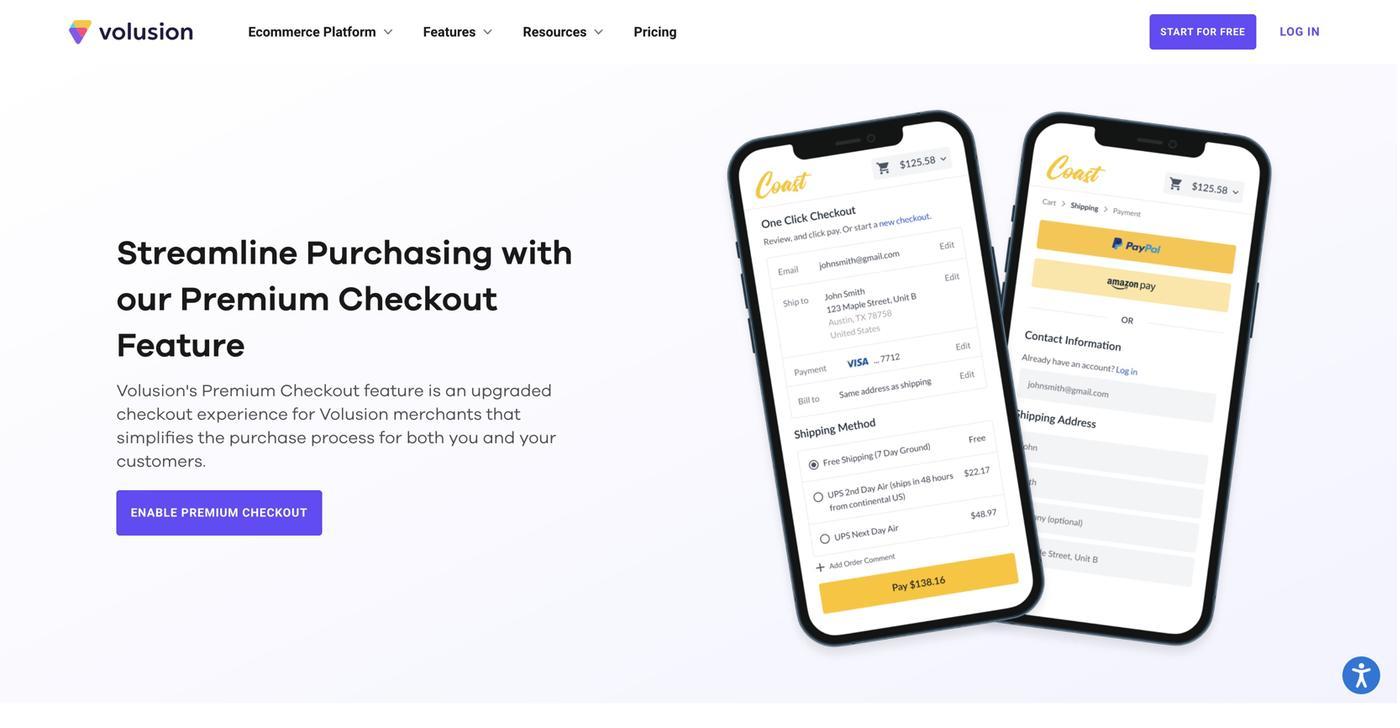 Task type: describe. For each thing, give the bounding box(es) containing it.
log in
[[1281, 25, 1321, 39]]

purchasing
[[306, 238, 493, 271]]

customers.
[[116, 454, 206, 471]]

volusion's
[[116, 383, 197, 400]]

enable premium checkout
[[131, 507, 308, 520]]

streamline purchasing with our premium checkout feature
[[116, 238, 573, 364]]

start for free link
[[1150, 14, 1257, 50]]

purchase
[[229, 431, 307, 447]]

and
[[483, 431, 515, 447]]

upgraded
[[471, 383, 552, 400]]

1 horizontal spatial for
[[379, 431, 402, 447]]

checkout inside volusion's premium checkout feature is an upgraded checkout experience for volusion merchants that simplifies the purchase process for both you and your customers.
[[280, 383, 360, 400]]

enable
[[131, 507, 178, 520]]

volusion
[[320, 407, 389, 424]]

feature
[[116, 330, 245, 364]]

feature
[[364, 383, 424, 400]]

ecommerce platform button
[[248, 22, 397, 42]]

ecommerce
[[248, 24, 320, 40]]

in
[[1308, 25, 1321, 39]]

streamline
[[116, 238, 298, 271]]

start
[[1161, 26, 1194, 38]]

resources button
[[523, 22, 607, 42]]

features button
[[423, 22, 496, 42]]

both
[[407, 431, 445, 447]]

your
[[520, 431, 556, 447]]

log
[[1281, 25, 1304, 39]]

checkout inside streamline purchasing with our premium checkout feature
[[338, 284, 498, 317]]

pricing link
[[634, 22, 677, 42]]

features
[[423, 24, 476, 40]]

volusion's premium checkout feature is an upgraded checkout experience for volusion merchants that simplifies the purchase process for both you and your customers.
[[116, 383, 556, 471]]

enable premium checkout link
[[116, 491, 322, 536]]

ecommerce platform
[[248, 24, 376, 40]]

open accessibe: accessibility options, statement and help image
[[1353, 664, 1371, 688]]

experience
[[197, 407, 288, 424]]



Task type: locate. For each thing, give the bounding box(es) containing it.
that
[[486, 407, 521, 424]]

premium
[[180, 284, 330, 317], [202, 383, 276, 400]]

0 vertical spatial premium
[[180, 284, 330, 317]]

checkout down purchasing
[[338, 284, 498, 317]]

pricing
[[634, 24, 677, 40]]

premium down streamline on the top of page
[[180, 284, 330, 317]]

1 vertical spatial premium
[[202, 383, 276, 400]]

with
[[502, 238, 573, 271]]

for
[[1197, 26, 1218, 38]]

free
[[1221, 26, 1246, 38]]

is
[[428, 383, 441, 400]]

process
[[311, 431, 375, 447]]

resources
[[523, 24, 587, 40]]

for up purchase
[[292, 407, 315, 424]]

platform
[[323, 24, 376, 40]]

our
[[116, 284, 172, 317]]

premium
[[181, 507, 239, 520]]

simplifies
[[116, 431, 194, 447]]

checkout up volusion
[[280, 383, 360, 400]]

checkout
[[338, 284, 498, 317], [280, 383, 360, 400]]

start for free
[[1161, 26, 1246, 38]]

0 vertical spatial for
[[292, 407, 315, 424]]

1 vertical spatial checkout
[[280, 383, 360, 400]]

0 vertical spatial checkout
[[338, 284, 498, 317]]

for
[[292, 407, 315, 424], [379, 431, 402, 447]]

premium inside streamline purchasing with our premium checkout feature
[[180, 284, 330, 317]]

0 horizontal spatial for
[[292, 407, 315, 424]]

log in link
[[1270, 13, 1331, 50]]

you
[[449, 431, 479, 447]]

merchants
[[393, 407, 482, 424]]

premium up experience
[[202, 383, 276, 400]]

for left both on the left bottom of the page
[[379, 431, 402, 447]]

an
[[446, 383, 467, 400]]

checkout
[[116, 407, 193, 424]]

the
[[198, 431, 225, 447]]

1 vertical spatial for
[[379, 431, 402, 447]]

premium inside volusion's premium checkout feature is an upgraded checkout experience for volusion merchants that simplifies the purchase process for both you and your customers.
[[202, 383, 276, 400]]

checkout
[[242, 507, 308, 520]]



Task type: vqa. For each thing, say whether or not it's contained in the screenshot.
Compliance's 'shows'
no



